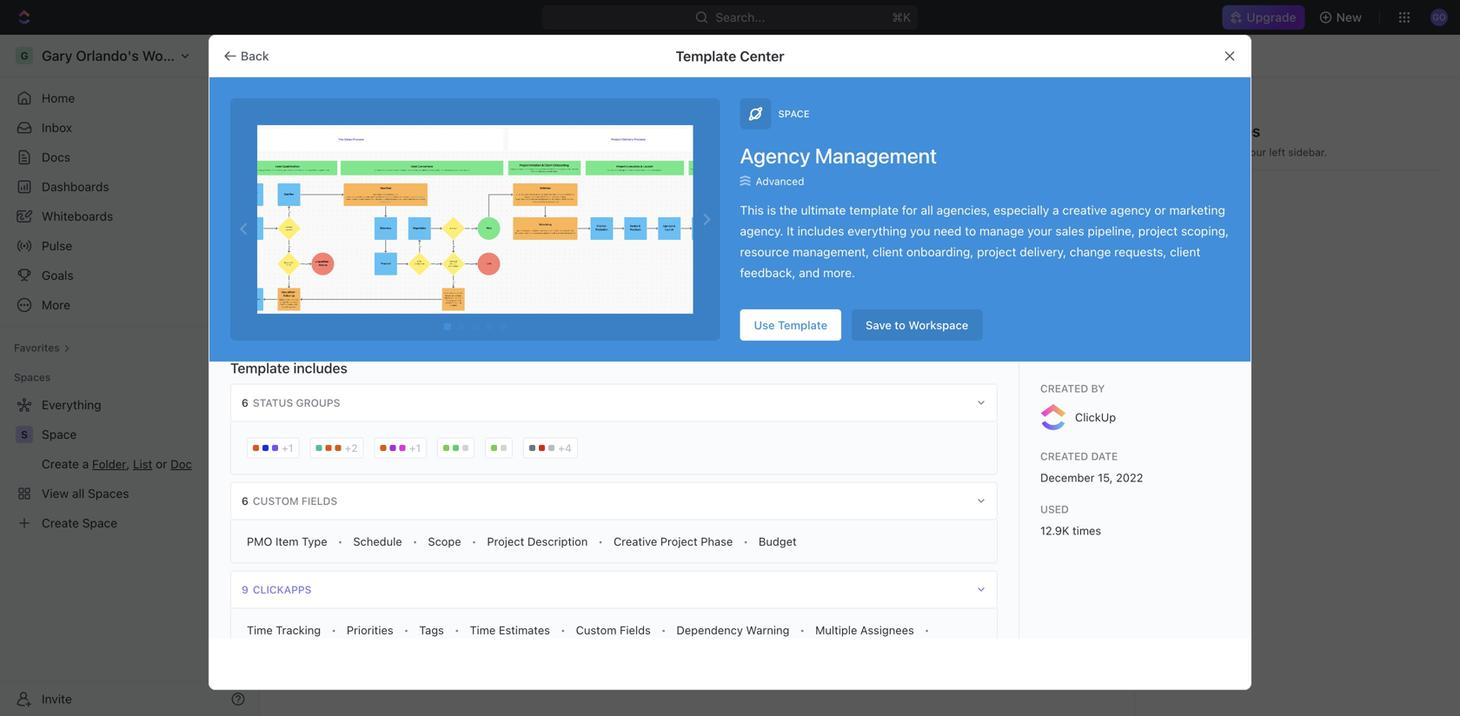 Task type: locate. For each thing, give the bounding box(es) containing it.
template right use
[[778, 319, 828, 332]]

⌘k
[[892, 10, 911, 24]]

template down search...
[[676, 48, 736, 64]]

project
[[487, 535, 524, 548], [660, 535, 698, 548]]

0 vertical spatial created
[[1040, 382, 1088, 395]]

time left tracking
[[247, 624, 273, 637]]

goals
[[42, 268, 74, 283]]

• right 'estimates' on the bottom of page
[[561, 624, 566, 636]]

created up december
[[1040, 450, 1088, 462]]

dependency
[[677, 624, 743, 637]]

your right in
[[1245, 146, 1266, 158]]

15,
[[1098, 471, 1113, 484]]

client
[[873, 245, 903, 259], [1170, 245, 1201, 259]]

1 vertical spatial project
[[977, 245, 1017, 259]]

0 vertical spatial project
[[1138, 224, 1178, 238]]

0 horizontal spatial client
[[873, 245, 903, 259]]

template includes
[[230, 360, 348, 376]]

estimates
[[499, 624, 550, 637]]

• left dependency at the bottom
[[661, 624, 666, 636]]

1 horizontal spatial +1
[[409, 442, 421, 454]]

1 vertical spatial 6
[[242, 495, 248, 507]]

to down agencies,
[[965, 224, 976, 238]]

1 horizontal spatial s
[[1166, 192, 1174, 204]]

new button
[[1312, 3, 1373, 31]]

0 vertical spatial 6
[[242, 397, 248, 409]]

created date december 15, 2022
[[1040, 450, 1143, 484]]

0 vertical spatial space, , element
[[1160, 188, 1180, 209]]

1 created from the top
[[1040, 382, 1088, 395]]

1 6 from the top
[[242, 397, 248, 409]]

1 horizontal spatial client
[[1170, 245, 1201, 259]]

1 vertical spatial space, , element
[[16, 426, 33, 443]]

1 vertical spatial to
[[895, 319, 906, 332]]

• right assignees
[[925, 624, 930, 636]]

6 for 6 custom fields
[[242, 495, 248, 507]]

manage
[[980, 224, 1024, 238]]

change
[[1070, 245, 1111, 259]]

delivery,
[[1020, 245, 1067, 259]]

fields up the type
[[302, 495, 337, 507]]

0 horizontal spatial space
[[42, 427, 77, 442]]

• for time tracking
[[331, 624, 336, 636]]

custom up the item
[[253, 495, 299, 507]]

1 horizontal spatial all
[[662, 357, 674, 369]]

project down 'manage'
[[977, 245, 1017, 259]]

0 horizontal spatial custom
[[253, 495, 299, 507]]

• left scope
[[413, 535, 418, 548]]

1 horizontal spatial fields
[[620, 624, 651, 637]]

0 horizontal spatial time
[[247, 624, 273, 637]]

more.
[[823, 265, 855, 280]]

goals link
[[7, 262, 252, 289]]

pulse
[[42, 239, 72, 253]]

template
[[849, 203, 899, 217]]

client down "scoping,"
[[1170, 245, 1201, 259]]

to inside "this is the ultimate template for all agencies, especially a creative agency or marketing agency. it includes everything you need to manage your sales pipeline, project scoping, resource management, client onboarding, project delivery, change requests, client feedback, and more."
[[965, 224, 976, 238]]

use
[[754, 319, 775, 332]]

1 vertical spatial includes
[[293, 360, 348, 376]]

use template
[[754, 319, 828, 332]]

your up delivery,
[[1028, 224, 1052, 238]]

need
[[934, 224, 962, 238]]

home link
[[7, 84, 252, 112]]

6 left status
[[242, 397, 248, 409]]

+1 down 6 status groups
[[282, 442, 293, 454]]

1 horizontal spatial your
[[1245, 146, 1266, 158]]

0 vertical spatial space
[[778, 108, 810, 120]]

created by
[[1040, 382, 1105, 395]]

1 time from the left
[[247, 624, 273, 637]]

1 vertical spatial fields
[[620, 624, 651, 637]]

6
[[242, 397, 248, 409], [242, 495, 248, 507]]

12.9k
[[1040, 524, 1070, 537]]

project down or
[[1138, 224, 1178, 238]]

•
[[338, 535, 343, 548], [413, 535, 418, 548], [472, 535, 477, 548], [598, 535, 603, 548], [743, 535, 748, 548], [331, 624, 336, 636], [404, 624, 409, 636], [454, 624, 459, 636], [561, 624, 566, 636], [661, 624, 666, 636], [800, 624, 805, 636], [925, 624, 930, 636]]

dependency warning
[[677, 624, 790, 637]]

sales
[[1056, 224, 1084, 238]]

this is the ultimate template for all agencies, especially a creative agency or marketing agency. it includes everything you need to manage your sales pipeline, project scoping, resource management, client onboarding, project delivery, change requests, client feedback, and more.
[[740, 203, 1229, 280]]

template for template center
[[676, 48, 736, 64]]

date
[[1091, 450, 1118, 462]]

1 vertical spatial your
[[1028, 224, 1052, 238]]

• for pmo item type
[[338, 535, 343, 548]]

project left description
[[487, 535, 524, 548]]

project left phase
[[660, 535, 698, 548]]

0 vertical spatial all
[[299, 115, 328, 144]]

• left the tags
[[404, 624, 409, 636]]

includes up groups
[[293, 360, 348, 376]]

0 vertical spatial includes
[[798, 224, 844, 238]]

especially
[[994, 203, 1049, 217]]

project
[[1138, 224, 1178, 238], [977, 245, 1017, 259]]

• for multiple assignees
[[925, 624, 930, 636]]

• right phase
[[743, 535, 748, 548]]

created
[[1040, 382, 1088, 395], [1040, 450, 1088, 462]]

0 horizontal spatial your
[[1028, 224, 1052, 238]]

to right save
[[895, 319, 906, 332]]

0 vertical spatial template
[[676, 48, 736, 64]]

spaces
[[334, 115, 418, 144], [1209, 122, 1260, 140], [1160, 146, 1196, 158], [677, 357, 713, 369], [14, 371, 51, 383]]

template up status
[[230, 360, 290, 376]]

1 vertical spatial all
[[662, 357, 674, 369]]

spaces inside sidebar navigation
[[14, 371, 51, 383]]

space inside sidebar navigation
[[42, 427, 77, 442]]

time tracking
[[247, 624, 321, 637]]

created inside created date december 15, 2022
[[1040, 450, 1088, 462]]

• right the type
[[338, 535, 343, 548]]

status
[[253, 397, 293, 409]]

0 vertical spatial your
[[1245, 146, 1266, 158]]

0 horizontal spatial space, , element
[[16, 426, 33, 443]]

ultimate
[[801, 203, 846, 217]]

6 up pmo
[[242, 495, 248, 507]]

0 horizontal spatial project
[[977, 245, 1017, 259]]

for
[[902, 203, 918, 217]]

1 horizontal spatial time
[[470, 624, 496, 637]]

1 vertical spatial space
[[1191, 191, 1227, 205]]

2 vertical spatial template
[[230, 360, 290, 376]]

created left by
[[1040, 382, 1088, 395]]

s
[[1166, 192, 1174, 204], [21, 429, 28, 441]]

used
[[1040, 503, 1069, 515]]

• for priorities
[[404, 624, 409, 636]]

+4
[[558, 442, 572, 454]]

space
[[778, 108, 810, 120], [1191, 191, 1227, 205], [42, 427, 77, 442]]

0 horizontal spatial s
[[21, 429, 28, 441]]

2 time from the left
[[470, 624, 496, 637]]

fields
[[302, 495, 337, 507], [620, 624, 651, 637]]

your inside "this is the ultimate template for all agencies, especially a creative agency or marketing agency. it includes everything you need to manage your sales pipeline, project scoping, resource management, client onboarding, project delivery, change requests, client feedback, and more."
[[1028, 224, 1052, 238]]

0 vertical spatial s
[[1166, 192, 1174, 204]]

dashboards
[[42, 179, 109, 194]]

includes down ultimate
[[798, 224, 844, 238]]

pmo
[[247, 535, 272, 548]]

left
[[1269, 146, 1286, 158]]

0 vertical spatial to
[[965, 224, 976, 238]]

2 vertical spatial space
[[42, 427, 77, 442]]

workspace
[[909, 319, 969, 332]]

• for tags
[[454, 624, 459, 636]]

• left creative
[[598, 535, 603, 548]]

favorites button
[[7, 337, 77, 358]]

s for space, , element in the sidebar navigation
[[21, 429, 28, 441]]

+1 right +2
[[409, 442, 421, 454]]

priorities
[[347, 624, 393, 637]]

1 vertical spatial created
[[1040, 450, 1088, 462]]

1 horizontal spatial project
[[660, 535, 698, 548]]

1 horizontal spatial includes
[[798, 224, 844, 238]]

2 6 from the top
[[242, 495, 248, 507]]

2022
[[1116, 471, 1143, 484]]

time for time estimates
[[470, 624, 496, 637]]

• right the tags
[[454, 624, 459, 636]]

client down everything
[[873, 245, 903, 259]]

your inside visible spaces spaces shown in your left sidebar.
[[1245, 146, 1266, 158]]

2 created from the top
[[1040, 450, 1088, 462]]

1 vertical spatial custom
[[576, 624, 617, 637]]

0 horizontal spatial project
[[487, 535, 524, 548]]

1 horizontal spatial template
[[676, 48, 736, 64]]

1 vertical spatial s
[[21, 429, 28, 441]]

upgrade link
[[1222, 5, 1305, 30]]

s inside sidebar navigation
[[21, 429, 28, 441]]

inbox
[[42, 120, 72, 135]]

1 vertical spatial template
[[778, 319, 828, 332]]

custom right 'estimates' on the bottom of page
[[576, 624, 617, 637]]

0 vertical spatial custom
[[253, 495, 299, 507]]

agency
[[1111, 203, 1151, 217]]

all spaces
[[299, 115, 418, 144]]

1 horizontal spatial project
[[1138, 224, 1178, 238]]

dashboards link
[[7, 173, 252, 201]]

space, , element
[[1160, 188, 1180, 209], [16, 426, 33, 443]]

warning
[[746, 624, 790, 637]]

upgrade
[[1247, 10, 1297, 24]]

1 horizontal spatial to
[[965, 224, 976, 238]]

time left 'estimates' on the bottom of page
[[470, 624, 496, 637]]

by
[[1091, 382, 1105, 395]]

0 horizontal spatial fields
[[302, 495, 337, 507]]

0 horizontal spatial +1
[[282, 442, 293, 454]]

0 horizontal spatial all
[[299, 115, 328, 144]]

0 horizontal spatial template
[[230, 360, 290, 376]]

custom
[[253, 495, 299, 507], [576, 624, 617, 637]]

whiteboards
[[42, 209, 113, 223]]

spaces for all spaces
[[334, 115, 418, 144]]

• left the multiple at bottom right
[[800, 624, 805, 636]]

• right tracking
[[331, 624, 336, 636]]

you
[[910, 224, 931, 238]]

• right scope
[[472, 535, 477, 548]]

+1
[[282, 442, 293, 454], [409, 442, 421, 454]]

groups
[[296, 397, 340, 409]]

management
[[815, 143, 937, 168]]

• for scope
[[472, 535, 477, 548]]

time for time tracking
[[247, 624, 273, 637]]

fields left dependency at the bottom
[[620, 624, 651, 637]]

2 +1 from the left
[[409, 442, 421, 454]]

time
[[247, 624, 273, 637], [470, 624, 496, 637]]

all for all spaces joined
[[662, 357, 674, 369]]



Task type: describe. For each thing, give the bounding box(es) containing it.
this
[[740, 203, 764, 217]]

new
[[1337, 10, 1362, 24]]

agencies,
[[937, 203, 990, 217]]

budget
[[759, 535, 797, 548]]

pmo item type
[[247, 535, 327, 548]]

creative project phase
[[614, 535, 733, 548]]

custom fields
[[576, 624, 651, 637]]

2 horizontal spatial space
[[1191, 191, 1227, 205]]

multiple
[[815, 624, 857, 637]]

search...
[[716, 10, 765, 24]]

1 project from the left
[[487, 535, 524, 548]]

2 client from the left
[[1170, 245, 1201, 259]]

center
[[740, 48, 785, 64]]

agency.
[[740, 224, 784, 238]]

all spaces joined
[[662, 357, 746, 369]]

multiple assignees
[[815, 624, 914, 637]]

item
[[276, 535, 299, 548]]

• for creative project phase
[[743, 535, 748, 548]]

marketing
[[1169, 203, 1225, 217]]

or
[[1155, 203, 1166, 217]]

• for time estimates
[[561, 624, 566, 636]]

1 horizontal spatial custom
[[576, 624, 617, 637]]

project description
[[487, 535, 588, 548]]

and
[[799, 265, 820, 280]]

• for project description
[[598, 535, 603, 548]]

shown
[[1199, 146, 1230, 158]]

joined
[[716, 357, 746, 369]]

all for all spaces
[[299, 115, 328, 144]]

management,
[[793, 245, 869, 259]]

+2
[[345, 442, 358, 454]]

agency
[[740, 143, 811, 168]]

• for custom fields
[[661, 624, 666, 636]]

s for rightmost space, , element
[[1166, 192, 1174, 204]]

2 project from the left
[[660, 535, 698, 548]]

0 vertical spatial fields
[[302, 495, 337, 507]]

whiteboards link
[[7, 203, 252, 230]]

docs link
[[7, 143, 252, 171]]

• for dependency warning
[[800, 624, 805, 636]]

space, , element inside sidebar navigation
[[16, 426, 33, 443]]

includes inside "this is the ultimate template for all agencies, especially a creative agency or marketing agency. it includes everything you need to manage your sales pipeline, project scoping, resource management, client onboarding, project delivery, change requests, client feedback, and more."
[[798, 224, 844, 238]]

docs
[[42, 150, 70, 164]]

phase
[[701, 535, 733, 548]]

pulse link
[[7, 232, 252, 260]]

space link
[[42, 421, 249, 449]]

tags
[[419, 624, 444, 637]]

onboarding,
[[907, 245, 974, 259]]

1 client from the left
[[873, 245, 903, 259]]

the
[[780, 203, 798, 217]]

sidebar.
[[1288, 146, 1327, 158]]

invite
[[42, 692, 72, 706]]

6 status groups
[[242, 397, 340, 409]]

spaces for visible spaces spaces shown in your left sidebar.
[[1209, 122, 1260, 140]]

0 horizontal spatial to
[[895, 319, 906, 332]]

favorites
[[14, 342, 60, 354]]

save to workspace
[[866, 319, 969, 332]]

scoping,
[[1181, 224, 1229, 238]]

agency management
[[740, 143, 937, 168]]

back
[[241, 49, 269, 63]]

1 horizontal spatial space
[[778, 108, 810, 120]]

save
[[866, 319, 892, 332]]

9
[[242, 584, 248, 596]]

time estimates
[[470, 624, 550, 637]]

type
[[302, 535, 327, 548]]

used 12.9k times
[[1040, 503, 1101, 537]]

a
[[1053, 203, 1059, 217]]

9 clickapps
[[242, 584, 312, 596]]

template for template includes
[[230, 360, 290, 376]]

0 horizontal spatial includes
[[293, 360, 348, 376]]

created for created date december 15, 2022
[[1040, 450, 1088, 462]]

6 for 6 status groups
[[242, 397, 248, 409]]

creative
[[614, 535, 657, 548]]

sidebar navigation
[[0, 35, 260, 716]]

visible
[[1160, 122, 1206, 140]]

december
[[1040, 471, 1095, 484]]

pipeline,
[[1088, 224, 1135, 238]]

home
[[42, 91, 75, 105]]

is
[[767, 203, 776, 217]]

resource
[[740, 245, 789, 259]]

schedule
[[353, 535, 402, 548]]

visible spaces spaces shown in your left sidebar.
[[1160, 122, 1327, 158]]

tracking
[[276, 624, 321, 637]]

1 horizontal spatial space, , element
[[1160, 188, 1180, 209]]

• for schedule
[[413, 535, 418, 548]]

spaces for all spaces joined
[[677, 357, 713, 369]]

2 horizontal spatial template
[[778, 319, 828, 332]]

clickup
[[1075, 411, 1116, 424]]

advanced
[[756, 175, 804, 187]]

scope
[[428, 535, 461, 548]]

description
[[527, 535, 588, 548]]

it
[[787, 224, 794, 238]]

all
[[921, 203, 933, 217]]

1 +1 from the left
[[282, 442, 293, 454]]

created for created by
[[1040, 382, 1088, 395]]

template center
[[676, 48, 785, 64]]



Task type: vqa. For each thing, say whether or not it's contained in the screenshot.
the leftmost business time Image
no



